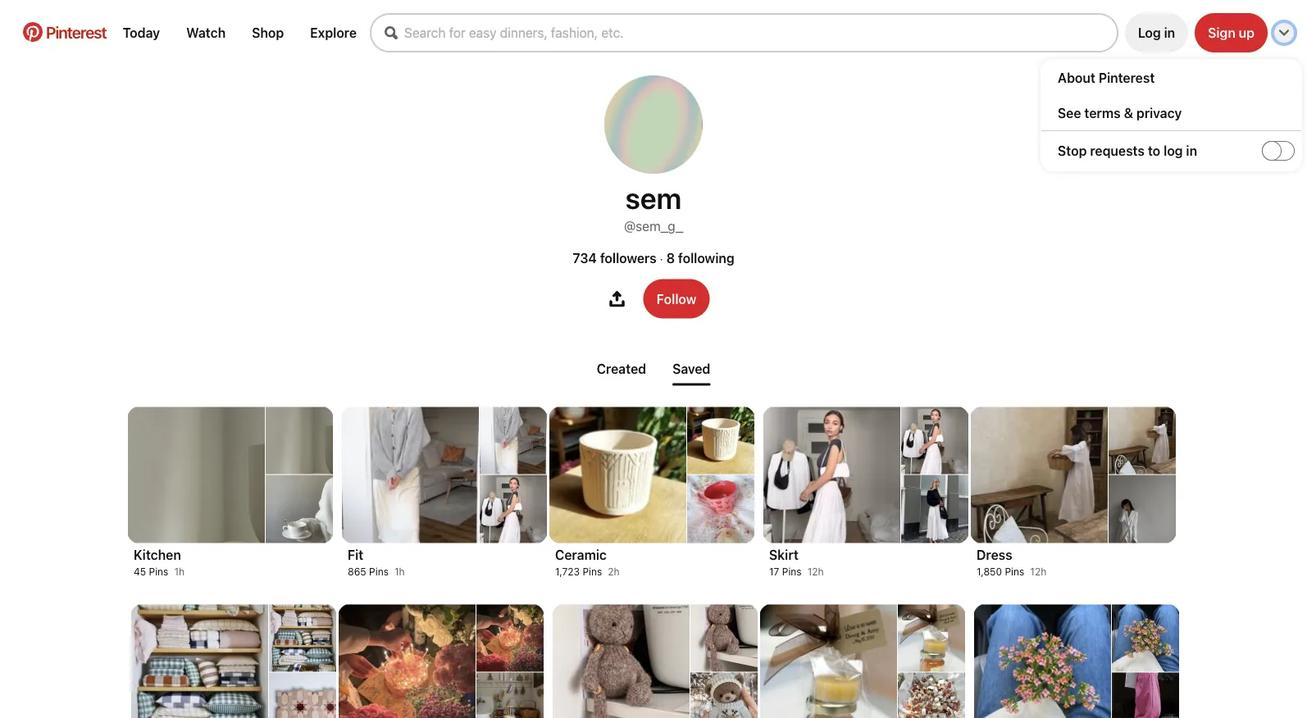 Task type: locate. For each thing, give the bounding box(es) containing it.
2 12h from the left
[[1030, 566, 1047, 578]]

1 vertical spatial pinterest
[[1099, 70, 1155, 85]]

in
[[1164, 25, 1175, 41], [1186, 143, 1197, 159]]

fit 865 pins 1h
[[348, 547, 405, 578]]

pins right 865
[[369, 566, 389, 578]]

0 horizontal spatial 1h
[[174, 566, 185, 578]]

·
[[660, 252, 663, 265]]

terms
[[1085, 105, 1121, 121]]

in right the log
[[1186, 143, 1197, 159]]

12h
[[807, 566, 824, 578], [1030, 566, 1047, 578]]

explore
[[310, 25, 357, 41]]

kitchen image
[[128, 407, 265, 543], [266, 407, 333, 474], [266, 475, 333, 543]]

1 horizontal spatial in
[[1186, 143, 1197, 159]]

0 vertical spatial pinterest
[[46, 22, 106, 41]]

pins for ceramic
[[583, 566, 602, 578]]

to
[[1148, 143, 1161, 159]]

2 1h from the left
[[394, 566, 405, 578]]

1 vertical spatial in
[[1186, 143, 1197, 159]]

pins for dress
[[1005, 566, 1025, 578]]

pins right '17' on the right bottom of the page
[[782, 566, 802, 578]]

4 pins from the left
[[782, 566, 802, 578]]

5 pins from the left
[[1005, 566, 1025, 578]]

see terms & privacy link
[[1058, 105, 1301, 121]]

list
[[24, 397, 1283, 718]]

1 horizontal spatial 1h
[[394, 566, 405, 578]]

pins right the 1,850
[[1005, 566, 1025, 578]]

0 horizontal spatial pinterest
[[46, 22, 106, 41]]

kitchen 45 pins 1h
[[134, 547, 185, 578]]

0 horizontal spatial in
[[1164, 25, 1175, 41]]

pinterest
[[46, 22, 106, 41], [1099, 70, 1155, 85]]

up
[[1239, 25, 1255, 41]]

Search text field
[[404, 25, 1117, 41]]

8
[[666, 251, 675, 266]]

following
[[678, 251, 734, 266]]

1h inside the kitchen 45 pins 1h
[[174, 566, 185, 578]]

1 1h from the left
[[174, 566, 185, 578]]

pins inside dress 1,850 pins 12h
[[1005, 566, 1025, 578]]

privacy
[[1137, 105, 1182, 121]]

see terms & privacy
[[1058, 105, 1182, 121]]

1 horizontal spatial 12h
[[1030, 566, 1047, 578]]

12h right the 1,850
[[1030, 566, 1047, 578]]

ceramic image
[[549, 407, 686, 543], [687, 407, 754, 474], [687, 475, 754, 543]]

in right log
[[1164, 25, 1175, 41]]

about pinterest
[[1058, 70, 1155, 85]]

pinterest up &
[[1099, 70, 1155, 85]]

sem @sem_g_
[[624, 180, 683, 234]]

cake image
[[339, 605, 476, 718], [476, 605, 544, 672], [476, 673, 544, 718]]

pins inside skirt 17 pins 12h
[[782, 566, 802, 578]]

pins inside the kitchen 45 pins 1h
[[149, 566, 168, 578]]

pants image
[[974, 605, 1111, 718], [1112, 605, 1179, 672], [1112, 673, 1179, 718]]

pins down 'ceramic'
[[583, 566, 602, 578]]

dress image
[[971, 407, 1108, 543], [1109, 407, 1176, 474], [1109, 475, 1176, 543]]

pins inside fit 865 pins 1h
[[369, 566, 389, 578]]

2 pins from the left
[[369, 566, 389, 578]]

1h
[[174, 566, 185, 578], [394, 566, 405, 578]]

pins inside ceramic 1,723 pins 2h
[[583, 566, 602, 578]]

sign up
[[1208, 25, 1255, 41]]

12h right '17' on the right bottom of the page
[[807, 566, 824, 578]]

log in button
[[1125, 13, 1188, 52]]

about
[[1058, 70, 1096, 85]]

ceramic
[[555, 547, 607, 563]]

0 horizontal spatial 12h
[[807, 566, 824, 578]]

12h inside dress 1,850 pins 12h
[[1030, 566, 1047, 578]]

baby image
[[553, 605, 690, 718], [691, 605, 758, 672], [691, 673, 758, 718]]

3 pins from the left
[[583, 566, 602, 578]]

1h down kitchen
[[174, 566, 185, 578]]

1h for fit
[[394, 566, 405, 578]]

skirt image
[[764, 407, 900, 543], [901, 407, 969, 474], [901, 475, 969, 543]]

1 12h from the left
[[807, 566, 824, 578]]

pins down kitchen
[[149, 566, 168, 578]]

1h inside fit 865 pins 1h
[[394, 566, 405, 578]]

pins
[[149, 566, 168, 578], [369, 566, 389, 578], [583, 566, 602, 578], [782, 566, 802, 578], [1005, 566, 1025, 578]]

sign
[[1208, 25, 1236, 41]]

gift image
[[760, 605, 897, 718], [898, 605, 965, 672], [898, 673, 965, 718]]

kitchen
[[134, 547, 181, 563]]

12h for dress
[[1030, 566, 1047, 578]]

followers
[[600, 251, 657, 266]]

pinterest button
[[13, 22, 116, 44]]

stop requests to log in
[[1058, 143, 1197, 159]]

1h right 865
[[394, 566, 405, 578]]

0 vertical spatial in
[[1164, 25, 1175, 41]]

12h inside skirt 17 pins 12h
[[807, 566, 824, 578]]

follow button
[[643, 279, 710, 319]]

fit image
[[342, 407, 479, 543], [480, 407, 547, 474], [480, 475, 547, 543]]

1 pins from the left
[[149, 566, 168, 578]]

design image
[[131, 605, 268, 718], [269, 605, 336, 672], [269, 673, 336, 718]]

pinterest right pinterest icon
[[46, 22, 106, 41]]

1 horizontal spatial pinterest
[[1099, 70, 1155, 85]]

list containing kitchen
[[24, 397, 1283, 718]]



Task type: vqa. For each thing, say whether or not it's contained in the screenshot.
drinks
no



Task type: describe. For each thing, give the bounding box(es) containing it.
shop
[[252, 25, 284, 41]]

skirt
[[769, 547, 799, 563]]

user avatar image
[[604, 75, 703, 174]]

follow
[[657, 291, 697, 307]]

12h for skirt
[[807, 566, 824, 578]]

1h for kitchen
[[174, 566, 185, 578]]

734
[[573, 251, 597, 266]]

requests
[[1090, 143, 1145, 159]]

today
[[123, 25, 160, 41]]

1,850
[[977, 566, 1002, 578]]

pinterest inside button
[[46, 22, 106, 41]]

dress
[[977, 547, 1012, 563]]

pins for skirt
[[782, 566, 802, 578]]

log in
[[1138, 25, 1175, 41]]

about pinterest link
[[1058, 70, 1301, 85]]

log
[[1138, 25, 1161, 41]]

search image
[[385, 26, 398, 39]]

734 followers · 8 following
[[573, 251, 734, 266]]

in inside button
[[1164, 25, 1175, 41]]

865
[[348, 566, 366, 578]]

pins for kitchen
[[149, 566, 168, 578]]

saved link
[[666, 355, 717, 383]]

1,723
[[555, 566, 580, 578]]

17
[[769, 566, 779, 578]]

skirt 17 pins 12h
[[769, 547, 824, 578]]

sem button
[[625, 180, 682, 215]]

2h
[[608, 566, 620, 578]]

sem
[[625, 180, 682, 215]]

&
[[1124, 105, 1133, 121]]

pinterest image
[[23, 22, 43, 42]]

explore link
[[304, 18, 363, 47]]

today link
[[116, 18, 167, 47]]

ceramic 1,723 pins 2h
[[555, 547, 620, 578]]

log
[[1164, 143, 1183, 159]]

stop
[[1058, 143, 1087, 159]]

shop link
[[245, 18, 290, 47]]

@sem_g_ button
[[624, 214, 683, 249]]

fit
[[348, 547, 363, 563]]

saved
[[673, 361, 711, 377]]

created
[[597, 361, 646, 377]]

pinterest link
[[13, 22, 116, 42]]

pins for fit
[[369, 566, 389, 578]]

dress 1,850 pins 12h
[[977, 547, 1047, 578]]

see
[[1058, 105, 1081, 121]]

watch link
[[180, 18, 232, 47]]

45
[[134, 566, 146, 578]]

@sem_g_
[[624, 219, 683, 234]]

created link
[[590, 355, 653, 383]]

sign up button
[[1195, 13, 1268, 52]]

watch
[[186, 25, 226, 41]]



